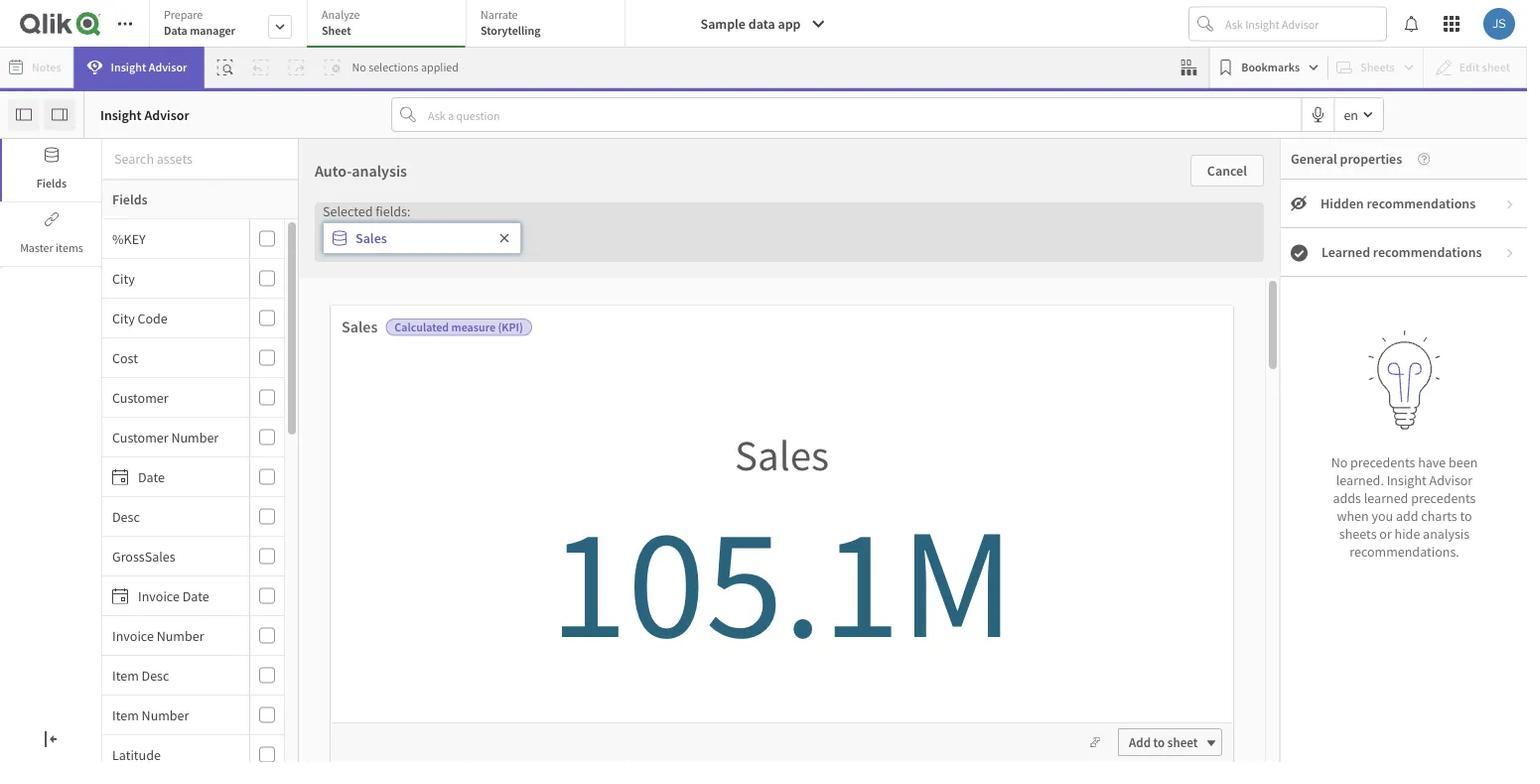 Task type: describe. For each thing, give the bounding box(es) containing it.
invoice date button
[[102, 587, 245, 605]]

qlik
[[588, 501, 611, 519]]

(kpi)
[[498, 320, 523, 335]]

. for save
[[545, 555, 548, 573]]

number for item number
[[142, 707, 189, 724]]

0 horizontal spatial fields
[[36, 176, 67, 191]]

advisor inside dropdown button
[[149, 60, 187, 75]]

you inside explore your data directly or let qlik generate insights for you with
[[543, 528, 564, 546]]

0 vertical spatial this
[[947, 233, 984, 263]]

get
[[737, 233, 768, 263]]

sample data app button
[[689, 8, 839, 40]]

to inside button
[[1153, 734, 1165, 751]]

hidden recommendations
[[1321, 195, 1476, 212]]

advisor down "insight advisor" dropdown button
[[144, 106, 189, 124]]

learned recommendations
[[1322, 243, 1482, 261]]

visualizations
[[977, 531, 1055, 549]]

start
[[1080, 501, 1106, 519]]

Ask Insight Advisor text field
[[1221, 8, 1386, 40]]

calculated
[[395, 320, 449, 335]]

number for customer number
[[171, 428, 219, 446]]

narrate
[[481, 7, 518, 22]]

item desc menu item
[[102, 656, 284, 696]]

have
[[706, 461, 740, 481]]

recommendations for hidden recommendations
[[1367, 195, 1476, 212]]

cost button
[[102, 349, 245, 367]]

105.1m
[[550, 483, 1014, 680]]

item number menu item
[[102, 696, 284, 736]]

. for any
[[825, 528, 829, 546]]

date menu item
[[102, 458, 284, 497]]

advisor inside no precedents have been learned. insight advisor adds learned precedents when you add charts to sheets or hide analysis recommendations.
[[1429, 472, 1473, 489]]

you inside . save any insights you discover to this sheet.
[[456, 585, 478, 603]]

sheet
[[322, 23, 351, 38]]

cancel
[[1207, 162, 1247, 180]]

small image for hidden recommendations
[[1504, 199, 1516, 211]]

cost menu item
[[102, 339, 284, 378]]

invoice number
[[112, 627, 204, 645]]

customer for customer
[[112, 389, 168, 407]]

charts
[[1421, 507, 1457, 525]]

city for city code
[[112, 309, 135, 327]]

sheet
[[1168, 734, 1198, 751]]

let
[[570, 501, 585, 519]]

number for invoice number
[[157, 627, 204, 645]]

insights for . save any insights you discover to this sheet.
[[408, 585, 454, 603]]

ask
[[711, 530, 730, 546]]

search image
[[687, 529, 711, 547]]

2 master items button from the left
[[2, 204, 101, 266]]

an
[[545, 233, 570, 263]]

item for item desc
[[112, 667, 139, 685]]

discover
[[481, 585, 529, 603]]

prepare data manager
[[164, 7, 235, 38]]

build
[[1083, 531, 1113, 549]]

hidden recommendations button
[[1281, 180, 1527, 228]]

bookmarks button
[[1214, 52, 1324, 83]]

measure
[[451, 320, 496, 335]]

below
[[645, 233, 706, 263]]

tab list inside 105.1m application
[[149, 0, 633, 50]]

manager
[[190, 23, 235, 38]]

insight inside dropdown button
[[111, 60, 146, 75]]

sample data app
[[701, 15, 801, 33]]

insights inside explore your data directly or let qlik generate insights for you with
[[476, 528, 521, 546]]

save
[[551, 555, 579, 573]]

a
[[743, 461, 752, 481]]

invoice for invoice number
[[112, 627, 154, 645]]

hide properties image
[[52, 107, 68, 123]]

analyze sheet
[[322, 7, 360, 38]]

desc button
[[102, 508, 245, 526]]

1 vertical spatial date
[[182, 587, 209, 605]]

ask insight advisor
[[711, 530, 812, 546]]

choose an option below to get started adding to this sheet...
[[466, 233, 1061, 263]]

for
[[524, 528, 540, 546]]

customer for customer number
[[112, 428, 168, 446]]

with
[[567, 528, 593, 546]]

smart search image
[[217, 60, 233, 75]]

data inside explore your data directly or let qlik generate insights for you with
[[480, 501, 505, 519]]

master
[[20, 240, 53, 256]]

add to sheet button
[[1118, 729, 1222, 757]]

learned recommendations button
[[1281, 228, 1527, 277]]

app
[[778, 15, 801, 33]]

hide assets image
[[16, 107, 32, 123]]

when
[[1337, 507, 1369, 525]]

. save any insights you discover to this sheet.
[[408, 555, 606, 603]]

to inside to start creating visualizations and build your new sheet.
[[1065, 501, 1077, 519]]

you inside no precedents have been learned. insight advisor adds learned precedents when you add charts to sheets or hide analysis recommendations.
[[1372, 507, 1393, 525]]

hidden
[[1321, 195, 1364, 212]]

applied
[[421, 60, 459, 75]]

1 vertical spatial sales
[[342, 317, 378, 337]]

your inside to start creating visualizations and build your new sheet.
[[974, 558, 1000, 576]]

city code button
[[102, 309, 245, 327]]

105.1m application
[[0, 0, 1527, 764]]

creating
[[926, 531, 974, 549]]

0 horizontal spatial analysis
[[352, 161, 407, 181]]

general
[[1291, 150, 1337, 168]]

saved
[[790, 558, 824, 576]]

advisor up be
[[772, 530, 812, 546]]

have a question?
[[706, 461, 822, 481]]

general properties
[[1291, 150, 1402, 168]]

1 vertical spatial insight advisor
[[100, 106, 189, 124]]

sheet. inside . any found insights can be saved to this sheet.
[[746, 585, 781, 603]]

directly
[[508, 501, 552, 519]]

insight advisor button
[[74, 47, 204, 88]]

sheets
[[1339, 525, 1377, 543]]

invoice date
[[138, 587, 209, 605]]

any
[[581, 555, 603, 573]]

bookmarks
[[1242, 60, 1300, 75]]

item desc
[[112, 667, 169, 685]]

customer number menu item
[[102, 418, 284, 458]]

invoice number menu item
[[102, 617, 284, 656]]

no for no precedents have been learned. insight advisor adds learned precedents when you add charts to sheets or hide analysis recommendations.
[[1331, 454, 1348, 472]]

help image
[[1402, 153, 1430, 165]]

properties
[[1340, 150, 1402, 168]]



Task type: locate. For each thing, give the bounding box(es) containing it.
Search assets text field
[[102, 141, 299, 177]]

customer down cost
[[112, 389, 168, 407]]

sample
[[701, 15, 746, 33]]

1 vertical spatial number
[[157, 627, 204, 645]]

sheet. down can
[[746, 585, 781, 603]]

desc inside menu item
[[112, 508, 140, 526]]

desc menu item
[[102, 497, 284, 537]]

no inside no precedents have been learned. insight advisor adds learned precedents when you add charts to sheets or hide analysis recommendations.
[[1331, 454, 1348, 472]]

any
[[831, 528, 853, 546]]

insight advisor down "insight advisor" dropdown button
[[100, 106, 189, 124]]

you
[[1372, 507, 1393, 525], [543, 528, 564, 546], [456, 585, 478, 603]]

1 vertical spatial city
[[112, 309, 135, 327]]

0 horizontal spatial or
[[555, 501, 567, 519]]

advisor up the charts
[[1429, 472, 1473, 489]]

fields button
[[0, 139, 101, 202], [2, 139, 101, 202], [102, 180, 299, 219]]

no for no selections applied
[[352, 60, 366, 75]]

city left code
[[112, 309, 135, 327]]

sheet.
[[1030, 558, 1066, 576], [571, 585, 606, 603], [746, 585, 781, 603]]

0 vertical spatial insight advisor
[[111, 60, 187, 75]]

1 vertical spatial customer
[[112, 428, 168, 446]]

customer menu item
[[102, 378, 284, 418]]

0 horizontal spatial your
[[450, 501, 477, 519]]

1 horizontal spatial data
[[748, 15, 775, 33]]

1 horizontal spatial you
[[543, 528, 564, 546]]

2 horizontal spatial sheet.
[[1030, 558, 1066, 576]]

item inside menu item
[[112, 707, 139, 724]]

desc down invoice number
[[142, 667, 169, 685]]

menu containing %key
[[102, 219, 299, 764]]

code
[[138, 309, 168, 327]]

0 vertical spatial analysis
[[352, 161, 407, 181]]

date down grosssales menu item
[[182, 587, 209, 605]]

sheet. inside . save any insights you discover to this sheet.
[[571, 585, 606, 603]]

question?
[[755, 461, 822, 481]]

2 horizontal spatial insights
[[701, 558, 746, 576]]

small image for learned recommendations
[[1504, 247, 1516, 260]]

precedents up learned
[[1351, 454, 1415, 472]]

. inside . save any insights you discover to this sheet.
[[545, 555, 548, 573]]

insight advisor
[[111, 60, 187, 75], [100, 106, 189, 124]]

1 vertical spatial data
[[480, 501, 505, 519]]

invoice up 'item desc'
[[112, 627, 154, 645]]

been
[[1449, 454, 1478, 472]]

1 horizontal spatial insights
[[476, 528, 521, 546]]

analyze
[[322, 7, 360, 22]]

to inside . save any insights you discover to this sheet.
[[532, 585, 544, 603]]

you left discover at the left bottom of page
[[456, 585, 478, 603]]

explore
[[404, 501, 448, 519]]

city inside menu item
[[112, 309, 135, 327]]

0 vertical spatial sales
[[355, 229, 387, 247]]

data left the app on the right top of the page
[[748, 15, 775, 33]]

customer
[[112, 389, 168, 407], [112, 428, 168, 446]]

item for item number
[[112, 707, 139, 724]]

grosssales menu item
[[102, 537, 284, 577]]

data
[[164, 23, 187, 38]]

1 master items button from the left
[[0, 204, 101, 266]]

no selections applied
[[352, 60, 459, 75]]

insight advisor inside dropdown button
[[111, 60, 187, 75]]

%key menu item
[[102, 219, 284, 259]]

city inside menu item
[[112, 270, 135, 287]]

0 vertical spatial number
[[171, 428, 219, 446]]

1 vertical spatial or
[[1380, 525, 1392, 543]]

to right the charts
[[1460, 507, 1472, 525]]

sheet. down any
[[571, 585, 606, 603]]

0 vertical spatial no
[[352, 60, 366, 75]]

grosssales
[[112, 548, 175, 566]]

0 horizontal spatial insights
[[408, 585, 454, 603]]

0 vertical spatial you
[[1372, 507, 1393, 525]]

this inside . save any insights you discover to this sheet.
[[547, 585, 568, 603]]

1 vertical spatial precedents
[[1411, 489, 1476, 507]]

items
[[56, 240, 83, 256]]

item desc button
[[102, 667, 245, 685]]

invoice up invoice number
[[138, 587, 180, 605]]

number inside customer number menu item
[[171, 428, 219, 446]]

fields:
[[376, 203, 411, 220]]

number inside item number menu item
[[142, 707, 189, 724]]

0 vertical spatial date
[[138, 468, 165, 486]]

data left 'directly'
[[480, 501, 505, 519]]

recommendations
[[1367, 195, 1476, 212], [1373, 243, 1482, 261]]

1 vertical spatial analysis
[[1423, 525, 1470, 543]]

to left start
[[1065, 501, 1077, 519]]

narrate storytelling
[[481, 7, 541, 38]]

precedents down have at the bottom
[[1411, 489, 1476, 507]]

add to sheet
[[1129, 734, 1198, 751]]

insights inside . any found insights can be saved to this sheet.
[[701, 558, 746, 576]]

sheet. for new
[[1030, 558, 1066, 576]]

number down item desc button
[[142, 707, 189, 724]]

1 city from the top
[[112, 270, 135, 287]]

customer number button
[[102, 428, 245, 446]]

city for city
[[112, 270, 135, 287]]

insights down generate
[[408, 585, 454, 603]]

0 horizontal spatial date
[[138, 468, 165, 486]]

2 vertical spatial insights
[[408, 585, 454, 603]]

this
[[947, 233, 984, 263], [842, 558, 863, 576], [547, 585, 568, 603]]

explore your data directly or let qlik generate insights for you with
[[404, 501, 611, 546]]

john smith image
[[1484, 8, 1515, 40]]

date button
[[102, 468, 245, 486]]

analysis inside no precedents have been learned. insight advisor adds learned precedents when you add charts to sheets or hide analysis recommendations.
[[1423, 525, 1470, 543]]

0 vertical spatial your
[[450, 501, 477, 519]]

1 vertical spatial no
[[1331, 454, 1348, 472]]

advisor down data
[[149, 60, 187, 75]]

1 horizontal spatial or
[[1380, 525, 1392, 543]]

insight
[[111, 60, 146, 75], [100, 106, 142, 124], [1387, 472, 1427, 489], [733, 530, 769, 546]]

2 customer from the top
[[112, 428, 168, 446]]

fields up the master items
[[36, 176, 67, 191]]

city down %key on the top left of page
[[112, 270, 135, 287]]

0 horizontal spatial no
[[352, 60, 366, 75]]

0 vertical spatial insights
[[476, 528, 521, 546]]

cancel button
[[1190, 155, 1264, 187]]

2 vertical spatial sales
[[735, 429, 829, 483]]

selections tool image
[[1181, 60, 1197, 75]]

have
[[1418, 454, 1446, 472]]

0 vertical spatial desc
[[112, 508, 140, 526]]

2 vertical spatial this
[[547, 585, 568, 603]]

en button
[[1335, 98, 1383, 131]]

0 vertical spatial city
[[112, 270, 135, 287]]

2 item from the top
[[112, 707, 139, 724]]

option
[[575, 233, 641, 263]]

be
[[773, 558, 787, 576]]

this left sheet...
[[947, 233, 984, 263]]

1 vertical spatial recommendations
[[1373, 243, 1482, 261]]

1 item from the top
[[112, 667, 139, 685]]

.
[[825, 528, 829, 546], [545, 555, 548, 573]]

your up generate
[[450, 501, 477, 519]]

your left new
[[974, 558, 1000, 576]]

invoice
[[138, 587, 180, 605], [112, 627, 154, 645]]

recommendations down hidden recommendations button
[[1373, 243, 1482, 261]]

no left selections
[[352, 60, 366, 75]]

date down customer number
[[138, 468, 165, 486]]

1 vertical spatial your
[[974, 558, 1000, 576]]

to
[[711, 233, 732, 263], [922, 233, 942, 263], [1065, 501, 1077, 519], [1460, 507, 1472, 525], [827, 558, 839, 576], [532, 585, 544, 603], [1153, 734, 1165, 751]]

this down any
[[842, 558, 863, 576]]

analysis right hide
[[1423, 525, 1470, 543]]

invoice number button
[[102, 627, 245, 645]]

2 city from the top
[[112, 309, 135, 327]]

Ask a question text field
[[424, 99, 1301, 131]]

to start creating visualizations and build your new sheet.
[[926, 501, 1113, 576]]

. left "save"
[[545, 555, 548, 573]]

view disabled image
[[1291, 196, 1307, 212]]

to left get
[[711, 233, 732, 263]]

no precedents have been learned. insight advisor adds learned precedents when you add charts to sheets or hide analysis recommendations.
[[1331, 454, 1478, 561]]

generate
[[422, 528, 473, 546]]

1 vertical spatial insights
[[701, 558, 746, 576]]

learned
[[1364, 489, 1408, 507]]

latitude menu item
[[102, 736, 284, 764]]

and
[[1058, 531, 1080, 549]]

0 horizontal spatial this
[[547, 585, 568, 603]]

to right adding
[[922, 233, 942, 263]]

1 horizontal spatial desc
[[142, 667, 169, 685]]

tab list
[[149, 0, 633, 50]]

recommendations down help image
[[1367, 195, 1476, 212]]

to right discover at the left bottom of page
[[532, 585, 544, 603]]

number inside invoice number menu item
[[157, 627, 204, 645]]

2 vertical spatial number
[[142, 707, 189, 724]]

city
[[112, 270, 135, 287], [112, 309, 135, 327]]

you left add
[[1372, 507, 1393, 525]]

small image
[[1504, 199, 1516, 211], [1291, 245, 1308, 262], [1504, 247, 1516, 260]]

this inside . any found insights can be saved to this sheet.
[[842, 558, 863, 576]]

1 horizontal spatial your
[[974, 558, 1000, 576]]

1 horizontal spatial fields
[[112, 191, 148, 209]]

sheet. for this
[[571, 585, 606, 603]]

0 horizontal spatial .
[[545, 555, 548, 573]]

sheet. right new
[[1030, 558, 1066, 576]]

auto-analysis
[[315, 161, 407, 181]]

add
[[1396, 507, 1419, 525]]

0 vertical spatial or
[[555, 501, 567, 519]]

sheet...
[[989, 233, 1061, 263]]

add
[[1129, 734, 1151, 751]]

2 horizontal spatial you
[[1372, 507, 1393, 525]]

storytelling
[[481, 23, 541, 38]]

you right for
[[543, 528, 564, 546]]

auto-
[[315, 161, 352, 181]]

selected fields:
[[323, 203, 411, 220]]

1 vertical spatial this
[[842, 558, 863, 576]]

deselect field image
[[498, 232, 510, 244]]

0 horizontal spatial you
[[456, 585, 478, 603]]

2 horizontal spatial this
[[947, 233, 984, 263]]

calculated measure (kpi)
[[395, 320, 523, 335]]

insights left for
[[476, 528, 521, 546]]

menu
[[102, 219, 299, 764]]

0 vertical spatial item
[[112, 667, 139, 685]]

0 vertical spatial invoice
[[138, 587, 180, 605]]

insights for . any found insights can be saved to this sheet.
[[701, 558, 746, 576]]

1 vertical spatial invoice
[[112, 627, 154, 645]]

0 vertical spatial data
[[748, 15, 775, 33]]

0 horizontal spatial desc
[[112, 508, 140, 526]]

choose
[[466, 233, 540, 263]]

number down invoice date button
[[157, 627, 204, 645]]

master items
[[20, 240, 83, 256]]

1 customer from the top
[[112, 389, 168, 407]]

insights inside . save any insights you discover to this sheet.
[[408, 585, 454, 603]]

or inside no precedents have been learned. insight advisor adds learned precedents when you add charts to sheets or hide analysis recommendations.
[[1380, 525, 1392, 543]]

recommendations.
[[1350, 543, 1459, 561]]

1 vertical spatial desc
[[142, 667, 169, 685]]

1 horizontal spatial .
[[825, 528, 829, 546]]

insight advisor down data
[[111, 60, 187, 75]]

invoice date menu item
[[102, 577, 284, 617]]

city code
[[112, 309, 168, 327]]

to inside . any found insights can be saved to this sheet.
[[827, 558, 839, 576]]

desc
[[112, 508, 140, 526], [142, 667, 169, 685]]

your inside explore your data directly or let qlik generate insights for you with
[[450, 501, 477, 519]]

customer button
[[102, 389, 245, 407]]

sheet. inside to start creating visualizations and build your new sheet.
[[1030, 558, 1066, 576]]

or inside explore your data directly or let qlik generate insights for you with
[[555, 501, 567, 519]]

or left 'let'
[[555, 501, 567, 519]]

number down customer menu item
[[171, 428, 219, 446]]

customer number
[[112, 428, 219, 446]]

item up "item number"
[[112, 667, 139, 685]]

1 horizontal spatial sheet.
[[746, 585, 781, 603]]

cost
[[112, 349, 138, 367]]

to inside no precedents have been learned. insight advisor adds learned precedents when you add charts to sheets or hide analysis recommendations.
[[1460, 507, 1472, 525]]

desc inside 'menu item'
[[142, 667, 169, 685]]

city code menu item
[[102, 299, 284, 339]]

item down 'item desc'
[[112, 707, 139, 724]]

date
[[138, 468, 165, 486], [182, 587, 209, 605]]

. inside . any found insights can be saved to this sheet.
[[825, 528, 829, 546]]

%key button
[[102, 230, 245, 248]]

tab list containing prepare
[[149, 0, 633, 50]]

insights down the ask on the bottom of the page
[[701, 558, 746, 576]]

1 horizontal spatial analysis
[[1423, 525, 1470, 543]]

insight inside no precedents have been learned. insight advisor adds learned precedents when you add charts to sheets or hide analysis recommendations.
[[1387, 472, 1427, 489]]

item number
[[112, 707, 189, 724]]

. left any
[[825, 528, 829, 546]]

to right add
[[1153, 734, 1165, 751]]

city button
[[102, 270, 245, 287]]

1 horizontal spatial this
[[842, 558, 863, 576]]

to right saved
[[827, 558, 839, 576]]

or left hide
[[1380, 525, 1392, 543]]

learned.
[[1336, 472, 1384, 489]]

customer up "date" 'button' at the bottom
[[112, 428, 168, 446]]

city menu item
[[102, 259, 284, 299]]

en
[[1344, 106, 1358, 124]]

new
[[1003, 558, 1028, 576]]

desc up grosssales
[[112, 508, 140, 526]]

0 vertical spatial .
[[825, 528, 829, 546]]

0 vertical spatial customer
[[112, 389, 168, 407]]

2 vertical spatial you
[[456, 585, 478, 603]]

grosssales button
[[102, 548, 245, 566]]

0 horizontal spatial sheet.
[[571, 585, 606, 603]]

data
[[748, 15, 775, 33], [480, 501, 505, 519]]

can
[[749, 558, 770, 576]]

0 vertical spatial recommendations
[[1367, 195, 1476, 212]]

1 horizontal spatial no
[[1331, 454, 1348, 472]]

1 vertical spatial item
[[112, 707, 139, 724]]

sales inside 'sales 105.1m'
[[735, 429, 829, 483]]

selections
[[369, 60, 419, 75]]

0 vertical spatial precedents
[[1351, 454, 1415, 472]]

prepare
[[164, 7, 203, 22]]

fields up %key on the top left of page
[[112, 191, 148, 209]]

recommendations for learned recommendations
[[1373, 243, 1482, 261]]

1 vertical spatial .
[[545, 555, 548, 573]]

invoice for invoice date
[[138, 587, 180, 605]]

menu inside 105.1m application
[[102, 219, 299, 764]]

item inside 'menu item'
[[112, 667, 139, 685]]

0 horizontal spatial data
[[480, 501, 505, 519]]

no up adds
[[1331, 454, 1348, 472]]

adds
[[1333, 489, 1361, 507]]

analysis up selected fields:
[[352, 161, 407, 181]]

1 horizontal spatial date
[[182, 587, 209, 605]]

1 vertical spatial you
[[543, 528, 564, 546]]

this down "save"
[[547, 585, 568, 603]]

data inside button
[[748, 15, 775, 33]]



Task type: vqa. For each thing, say whether or not it's contained in the screenshot.
the left table
no



